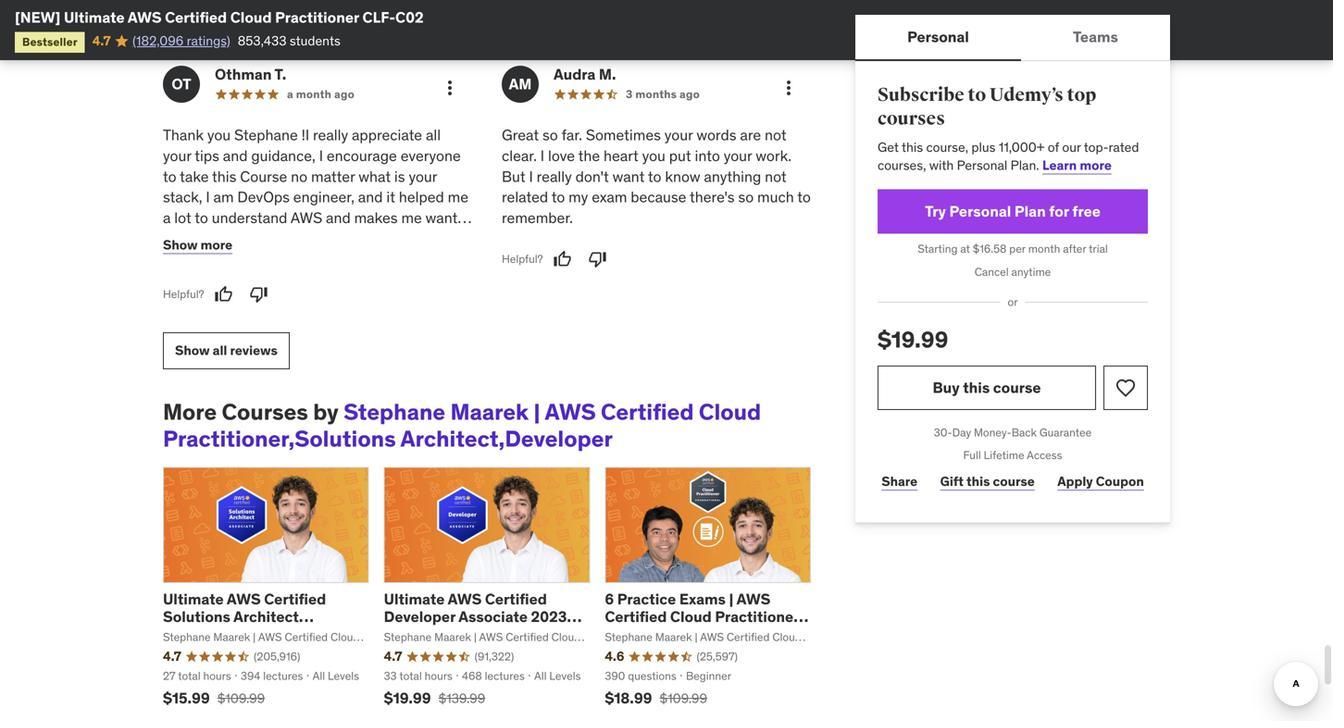 Task type: vqa. For each thing, say whether or not it's contained in the screenshot.
3.0
no



Task type: describe. For each thing, give the bounding box(es) containing it.
stephane maarek | aws certified cloud practitioner,solutions architect,developer
[[163, 398, 761, 453]]

thank
[[163, 125, 204, 144]]

to up stack,
[[163, 167, 176, 186]]

0 vertical spatial month
[[296, 87, 332, 101]]

$109.99 for $15.99
[[217, 690, 265, 707]]

1 horizontal spatial and
[[326, 208, 351, 227]]

of
[[1048, 139, 1059, 155]]

at
[[960, 242, 970, 256]]

1 not from the top
[[765, 125, 787, 144]]

full
[[963, 448, 981, 463]]

dva-
[[422, 625, 457, 644]]

course for gift this course
[[993, 473, 1035, 490]]

mark review by othman t. as helpful image
[[214, 285, 233, 304]]

are inside great so far. sometimes your words are not clear. i love the heart you put into your work. but i really don't want to know anything not related to my exam because there's so much to remember.
[[740, 125, 761, 144]]

top-
[[1084, 139, 1109, 155]]

0 horizontal spatial c02
[[395, 8, 424, 27]]

to left my
[[552, 188, 565, 207]]

bestseller
[[22, 35, 78, 49]]

aws inside ultimate aws certified developer associate 2023 new dva-c02
[[448, 590, 482, 609]]

solutions
[[163, 607, 230, 626]]

what
[[359, 167, 391, 186]]

4.7 for ultimate aws certified solutions architect associate saa-c03
[[163, 648, 181, 665]]

total for $15.99
[[178, 669, 201, 683]]

into
[[695, 146, 720, 165]]

0 horizontal spatial me
[[401, 208, 422, 227]]

(25,597)
[[697, 649, 738, 664]]

helpful? for the "mark review by othman t. as helpful" icon
[[163, 287, 204, 301]]

know
[[665, 167, 700, 186]]

certified inside ultimate aws certified developer associate 2023 new dva-c02
[[485, 590, 547, 609]]

2 not from the top
[[765, 167, 787, 186]]

associate inside ultimate aws certified developer associate 2023 new dva-c02
[[459, 607, 528, 626]]

$16.58
[[973, 242, 1007, 256]]

all for ultimate aws certified developer associate 2023 new dva-c02
[[534, 669, 547, 683]]

6 practice exams | aws certified cloud practitioner clf-c02
[[605, 590, 799, 644]]

all inside button
[[213, 342, 227, 359]]

subscribe
[[878, 84, 964, 106]]

aws inside stephane maarek | aws certified cloud practitioner,solutions architect,developer
[[545, 398, 596, 426]]

1 horizontal spatial a
[[287, 87, 293, 101]]

show for show all reviews
[[175, 342, 210, 359]]

ultimate aws certified solutions architect associate saa-c03 link
[[163, 590, 326, 644]]

exam inside thank you stephane !i really appreciate all your tips and guidance, i encourage everyone to take this course no matter what is your stack, i am devops engineer, and it helped me a lot to understand aws and makes me wants to learn more about aws. i just cleared the exam literally 15 min ago, your practice tests also are very helpful, please keep up the good work ! cheers, ready for the next one .
[[163, 250, 198, 269]]

(91,322)
[[475, 649, 514, 664]]

audra
[[554, 65, 596, 84]]

you inside great so far. sometimes your words are not clear. i love the heart you put into your work. but i really don't want to know anything not related to my exam because there's so much to remember.
[[642, 146, 666, 165]]

anything
[[704, 167, 761, 186]]

$19.99 for $19.99
[[878, 326, 948, 354]]

i right but
[[529, 167, 533, 186]]

(182,096
[[132, 32, 184, 49]]

starting at $16.58 per month after trial cancel anytime
[[918, 242, 1108, 279]]

ot
[[172, 74, 191, 93]]

coupon
[[1096, 473, 1144, 490]]

show for show more
[[163, 237, 198, 253]]

tab list containing personal
[[855, 15, 1170, 61]]

i left love on the left top of the page
[[541, 146, 544, 165]]

min
[[271, 250, 296, 269]]

$15.99 $109.99
[[163, 689, 265, 708]]

trial
[[1089, 242, 1108, 256]]

about
[[254, 229, 293, 248]]

!i
[[301, 125, 309, 144]]

students
[[290, 32, 341, 49]]

good
[[431, 271, 465, 290]]

remember.
[[502, 208, 573, 227]]

4.7 for ultimate aws certified developer associate 2023 new dva-c02
[[384, 648, 402, 665]]

more
[[163, 398, 217, 426]]

with
[[929, 157, 954, 173]]

ultimate for ultimate aws certified developer associate 2023 new dva-c02
[[384, 590, 445, 609]]

really inside great so far. sometimes your words are not clear. i love the heart you put into your work. but i really don't want to know anything not related to my exam because there's so much to remember.
[[537, 167, 572, 186]]

encourage
[[327, 146, 397, 165]]

othman
[[215, 65, 272, 84]]

starting
[[918, 242, 958, 256]]

please
[[302, 271, 346, 290]]

the up .
[[406, 271, 428, 290]]

maarek
[[450, 398, 529, 426]]

this for gift
[[967, 473, 990, 490]]

anytime
[[1012, 265, 1051, 279]]

related
[[502, 188, 548, 207]]

mark review by audra m. as helpful image
[[553, 250, 572, 268]]

$19.99 for $19.99 $139.99
[[384, 689, 431, 708]]

aws up (182,096
[[128, 8, 162, 27]]

money-
[[974, 425, 1012, 440]]

hours for $19.99
[[425, 669, 453, 683]]

cheers,
[[206, 291, 257, 310]]

audra m.
[[554, 65, 616, 84]]

your up put
[[665, 125, 693, 144]]

ago for really
[[334, 87, 355, 101]]

practitioner,solutions
[[163, 425, 396, 453]]

0 vertical spatial cloud
[[230, 8, 272, 27]]

free
[[1072, 202, 1101, 221]]

share
[[882, 473, 918, 490]]

by
[[313, 398, 339, 426]]

tips
[[195, 146, 219, 165]]

0 horizontal spatial ultimate
[[64, 8, 125, 27]]

3 months ago
[[626, 87, 700, 101]]

is
[[394, 167, 405, 186]]

stephane maarek | aws certified cloud practitioner,solutions architect,developer link
[[163, 398, 761, 453]]

show all reviews
[[175, 342, 278, 359]]

the inside great so far. sometimes your words are not clear. i love the heart you put into your work. but i really don't want to know anything not related to my exam because there's so much to remember.
[[578, 146, 600, 165]]

for inside thank you stephane !i really appreciate all your tips and guidance, i encourage everyone to take this course no matter what is your stack, i am devops engineer, and it helped me a lot to understand aws and makes me wants to learn more about aws. i just cleared the exam literally 15 min ago, your practice tests also are very helpful, please keep up the good work ! cheers, ready for the next one .
[[306, 291, 324, 310]]

helpful,
[[249, 271, 298, 290]]

lectures for dva-
[[485, 669, 525, 683]]

394
[[241, 669, 260, 683]]

certified inside the ultimate aws certified solutions architect associate saa-c03
[[264, 590, 326, 609]]

helped
[[399, 188, 444, 207]]

lectures for c03
[[263, 669, 303, 683]]

390 questions
[[605, 669, 677, 683]]

take
[[180, 167, 209, 186]]

hours for $15.99
[[203, 669, 231, 683]]

33 total hours
[[384, 669, 453, 683]]

1 horizontal spatial so
[[738, 188, 754, 207]]

really inside thank you stephane !i really appreciate all your tips and guidance, i encourage everyone to take this course no matter what is your stack, i am devops engineer, and it helped me a lot to understand aws and makes me wants to learn more about aws. i just cleared the exam literally 15 min ago, your practice tests also are very helpful, please keep up the good work ! cheers, ready for the next one .
[[313, 125, 348, 144]]

you inside thank you stephane !i really appreciate all your tips and guidance, i encourage everyone to take this course no matter what is your stack, i am devops engineer, and it helped me a lot to understand aws and makes me wants to learn more about aws. i just cleared the exam literally 15 min ago, your practice tests also are very helpful, please keep up the good work ! cheers, ready for the next one .
[[207, 125, 231, 144]]

architect
[[233, 607, 299, 626]]

rated
[[1109, 139, 1139, 155]]

to up 'because'
[[648, 167, 661, 186]]

get
[[878, 139, 899, 155]]

cloud inside stephane maarek | aws certified cloud practitioner,solutions architect,developer
[[699, 398, 761, 426]]

reviews
[[230, 342, 278, 359]]

additional actions for review by othman t. image
[[439, 77, 461, 99]]

.
[[413, 291, 417, 310]]

all levels for ultimate aws certified developer associate 2023 new dva-c02
[[534, 669, 581, 683]]

certified inside 6 practice exams | aws certified cloud practitioner clf-c02
[[605, 607, 667, 626]]

468 lectures
[[462, 669, 525, 683]]

practice
[[363, 250, 417, 269]]

put
[[669, 146, 691, 165]]

0 horizontal spatial so
[[543, 125, 558, 144]]

lot
[[174, 208, 191, 227]]

| inside stephane maarek | aws certified cloud practitioner,solutions architect,developer
[[534, 398, 540, 426]]

2 horizontal spatial and
[[358, 188, 383, 207]]

learn
[[1043, 157, 1077, 173]]

aws inside 6 practice exams | aws certified cloud practitioner clf-c02
[[737, 590, 771, 609]]

25597 reviews element
[[697, 649, 738, 665]]

the down please
[[327, 291, 349, 310]]

courses
[[878, 108, 945, 130]]

othman t.
[[215, 65, 286, 84]]

one
[[385, 291, 409, 310]]

learn more link
[[1043, 157, 1112, 173]]

devops
[[237, 188, 290, 207]]

back
[[1012, 425, 1037, 440]]

to down lot
[[163, 229, 176, 248]]

new
[[384, 625, 419, 644]]

ultimate for ultimate aws certified solutions architect associate saa-c03
[[163, 590, 224, 609]]

$139.99
[[438, 690, 485, 707]]

personal inside "get this course, plus 11,000+ of our top-rated courses, with personal plan."
[[957, 157, 1008, 173]]

share button
[[878, 463, 922, 500]]

subscribe to udemy's top courses
[[878, 84, 1096, 130]]

plan.
[[1011, 157, 1039, 173]]

associate inside the ultimate aws certified solutions architect associate saa-c03
[[163, 625, 232, 644]]

try
[[925, 202, 946, 221]]



Task type: locate. For each thing, give the bounding box(es) containing it.
stack,
[[163, 188, 202, 207]]

2 total from the left
[[399, 669, 422, 683]]

associate up 27 total hours
[[163, 625, 232, 644]]

1 vertical spatial personal
[[957, 157, 1008, 173]]

1 horizontal spatial all
[[534, 669, 547, 683]]

1 horizontal spatial for
[[1049, 202, 1069, 221]]

sometimes
[[586, 125, 661, 144]]

$109.99 inside $15.99 $109.99
[[217, 690, 265, 707]]

1 all from the left
[[313, 669, 325, 683]]

learn
[[180, 229, 213, 248]]

top
[[1067, 84, 1096, 106]]

0 horizontal spatial hours
[[203, 669, 231, 683]]

aws right exams
[[737, 590, 771, 609]]

$109.99
[[217, 690, 265, 707], [660, 690, 707, 707]]

for inside try personal plan for free link
[[1049, 202, 1069, 221]]

the up the tests
[[422, 229, 444, 248]]

all right 468 lectures
[[534, 669, 547, 683]]

you up tips
[[207, 125, 231, 144]]

2 lectures from the left
[[485, 669, 525, 683]]

aws right "maarek"
[[545, 398, 596, 426]]

keep
[[350, 271, 382, 290]]

all left the reviews
[[213, 342, 227, 359]]

all for ultimate aws certified solutions architect associate saa-c03
[[313, 669, 325, 683]]

0 horizontal spatial ago
[[334, 87, 355, 101]]

1 horizontal spatial 4.7
[[163, 648, 181, 665]]

2 vertical spatial cloud
[[670, 607, 712, 626]]

my
[[569, 188, 588, 207]]

literally
[[202, 250, 250, 269]]

your down thank
[[163, 146, 191, 165]]

personal up $16.58
[[949, 202, 1011, 221]]

1 horizontal spatial you
[[642, 146, 666, 165]]

1 vertical spatial cloud
[[699, 398, 761, 426]]

1 vertical spatial are
[[193, 271, 214, 290]]

0 horizontal spatial associate
[[163, 625, 232, 644]]

associate up (91,322)
[[459, 607, 528, 626]]

levels for ultimate aws certified developer associate 2023 new dva-c02
[[549, 669, 581, 683]]

i left am
[[206, 188, 210, 207]]

course inside button
[[993, 378, 1041, 397]]

0 horizontal spatial month
[[296, 87, 332, 101]]

0 horizontal spatial a
[[163, 208, 171, 227]]

your up anything
[[724, 146, 752, 165]]

[new]
[[15, 8, 61, 27]]

c02 inside 6 practice exams | aws certified cloud practitioner clf-c02
[[638, 625, 666, 644]]

0 horizontal spatial for
[[306, 291, 324, 310]]

for left free
[[1049, 202, 1069, 221]]

this for buy
[[963, 378, 990, 397]]

cancel
[[975, 265, 1009, 279]]

not up work.
[[765, 125, 787, 144]]

0 vertical spatial a
[[287, 87, 293, 101]]

course down "lifetime"
[[993, 473, 1035, 490]]

0 vertical spatial for
[[1049, 202, 1069, 221]]

1 vertical spatial month
[[1028, 242, 1060, 256]]

plus
[[972, 139, 996, 155]]

1 horizontal spatial really
[[537, 167, 572, 186]]

1 vertical spatial helpful?
[[163, 287, 204, 301]]

0 vertical spatial not
[[765, 125, 787, 144]]

guidance,
[[251, 146, 316, 165]]

1 vertical spatial |
[[729, 590, 734, 609]]

to right lot
[[195, 208, 208, 227]]

ratings)
[[187, 32, 230, 49]]

1 horizontal spatial |
[[729, 590, 734, 609]]

stephane right by
[[344, 398, 445, 426]]

1 course from the top
[[993, 378, 1041, 397]]

ago right months on the top of page
[[680, 87, 700, 101]]

1 vertical spatial so
[[738, 188, 754, 207]]

all levels left 33
[[313, 669, 359, 683]]

hours up $15.99 $109.99
[[203, 669, 231, 683]]

your up helped
[[409, 167, 437, 186]]

i
[[319, 146, 323, 165], [541, 146, 544, 165], [529, 167, 533, 186], [206, 188, 210, 207], [335, 229, 339, 248]]

1 vertical spatial all
[[213, 342, 227, 359]]

i left just
[[335, 229, 339, 248]]

| right "maarek"
[[534, 398, 540, 426]]

all levels for ultimate aws certified solutions architect associate saa-c03
[[313, 669, 359, 683]]

show down lot
[[163, 237, 198, 253]]

1 vertical spatial exam
[[163, 250, 198, 269]]

practitioner up (25,597)
[[715, 607, 799, 626]]

so left far.
[[543, 125, 558, 144]]

more inside button
[[201, 237, 233, 253]]

1 vertical spatial for
[[306, 291, 324, 310]]

aws up saa-
[[227, 590, 261, 609]]

0 horizontal spatial stephane
[[234, 125, 298, 144]]

apply coupon
[[1058, 473, 1144, 490]]

gift this course link
[[936, 463, 1039, 500]]

27
[[163, 669, 176, 683]]

more for show more
[[201, 237, 233, 253]]

0 vertical spatial are
[[740, 125, 761, 144]]

0 vertical spatial practitioner
[[275, 8, 359, 27]]

months
[[635, 87, 677, 101]]

0 vertical spatial me
[[448, 188, 468, 207]]

1 vertical spatial practitioner
[[715, 607, 799, 626]]

clear.
[[502, 146, 537, 165]]

buy this course
[[933, 378, 1041, 397]]

show
[[163, 237, 198, 253], [175, 342, 210, 359]]

1 horizontal spatial all levels
[[534, 669, 581, 683]]

cleared
[[370, 229, 419, 248]]

0 vertical spatial personal
[[907, 27, 969, 46]]

so down anything
[[738, 188, 754, 207]]

2 hours from the left
[[425, 669, 453, 683]]

this up courses, on the right of the page
[[902, 139, 923, 155]]

aws inside thank you stephane !i really appreciate all your tips and guidance, i encourage everyone to take this course no matter what is your stack, i am devops engineer, and it helped me a lot to understand aws and makes me wants to learn more about aws. i just cleared the exam literally 15 min ago, your practice tests also are very helpful, please keep up the good work ! cheers, ready for the next one .
[[291, 208, 322, 227]]

0 vertical spatial clf-
[[362, 8, 395, 27]]

stephane inside stephane maarek | aws certified cloud practitioner,solutions architect,developer
[[344, 398, 445, 426]]

91322 reviews element
[[475, 649, 514, 665]]

the
[[578, 146, 600, 165], [422, 229, 444, 248], [406, 271, 428, 290], [327, 291, 349, 310]]

this up am
[[212, 167, 237, 186]]

heart
[[604, 146, 639, 165]]

1 horizontal spatial practitioner
[[715, 607, 799, 626]]

and down engineer,
[[326, 208, 351, 227]]

helpful? left mark review by audra m. as helpful icon
[[502, 252, 543, 266]]

all up everyone
[[426, 125, 441, 144]]

levels left 390
[[549, 669, 581, 683]]

0 vertical spatial exam
[[592, 188, 627, 207]]

1 horizontal spatial ago
[[680, 87, 700, 101]]

c02
[[395, 8, 424, 27], [457, 625, 486, 644], [638, 625, 666, 644]]

1 vertical spatial $19.99
[[384, 689, 431, 708]]

0 horizontal spatial are
[[193, 271, 214, 290]]

1 horizontal spatial all
[[426, 125, 441, 144]]

teams button
[[1021, 15, 1170, 59]]

2 $109.99 from the left
[[660, 690, 707, 707]]

more down top-
[[1080, 157, 1112, 173]]

0 horizontal spatial lectures
[[263, 669, 303, 683]]

more up very
[[201, 237, 233, 253]]

2 levels from the left
[[549, 669, 581, 683]]

more inside thank you stephane !i really appreciate all your tips and guidance, i encourage everyone to take this course no matter what is your stack, i am devops engineer, and it helped me a lot to understand aws and makes me wants to learn more about aws. i just cleared the exam literally 15 min ago, your practice tests also are very helpful, please keep up the good work ! cheers, ready for the next one .
[[217, 229, 251, 248]]

try personal plan for free
[[925, 202, 1101, 221]]

to right 'much'
[[797, 188, 811, 207]]

lectures down "91322 reviews" element at the bottom of the page
[[485, 669, 525, 683]]

| right exams
[[729, 590, 734, 609]]

ultimate up "bestseller"
[[64, 8, 125, 27]]

month up the anytime
[[1028, 242, 1060, 256]]

me down helped
[[401, 208, 422, 227]]

clf-
[[362, 8, 395, 27], [605, 625, 638, 644]]

4.7 up 27
[[163, 648, 181, 665]]

a month ago
[[287, 87, 355, 101]]

mark review by audra m. as unhelpful image
[[588, 250, 607, 268]]

show down the !
[[175, 342, 210, 359]]

c02 inside ultimate aws certified developer associate 2023 new dva-c02
[[457, 625, 486, 644]]

0 vertical spatial and
[[223, 146, 248, 165]]

all
[[313, 669, 325, 683], [534, 669, 547, 683]]

1 vertical spatial you
[[642, 146, 666, 165]]

wishlist image
[[1115, 377, 1137, 399]]

205916 reviews element
[[254, 649, 300, 665]]

0 vertical spatial really
[[313, 125, 348, 144]]

gift this course
[[940, 473, 1035, 490]]

30-
[[934, 425, 952, 440]]

0 horizontal spatial all
[[313, 669, 325, 683]]

$109.99 inside '$18.99 $109.99'
[[660, 690, 707, 707]]

this for get
[[902, 139, 923, 155]]

total right 33
[[399, 669, 422, 683]]

personal inside button
[[907, 27, 969, 46]]

mark review by othman t. as unhelpful image
[[250, 285, 268, 304]]

ultimate inside the ultimate aws certified solutions architect associate saa-c03
[[163, 590, 224, 609]]

aws up aws.
[[291, 208, 322, 227]]

1 horizontal spatial month
[[1028, 242, 1060, 256]]

practitioner inside 6 practice exams | aws certified cloud practitioner clf-c02
[[715, 607, 799, 626]]

all right 394 lectures
[[313, 669, 325, 683]]

1 horizontal spatial hours
[[425, 669, 453, 683]]

helpful? left the "mark review by othman t. as helpful" icon
[[163, 287, 204, 301]]

1 vertical spatial stephane
[[344, 398, 445, 426]]

course up back
[[993, 378, 1041, 397]]

1 vertical spatial show
[[175, 342, 210, 359]]

1 vertical spatial a
[[163, 208, 171, 227]]

total for $19.99
[[399, 669, 422, 683]]

really right !i
[[313, 125, 348, 144]]

our
[[1062, 139, 1081, 155]]

1 horizontal spatial exam
[[592, 188, 627, 207]]

4.7 up 33
[[384, 648, 402, 665]]

2 vertical spatial and
[[326, 208, 351, 227]]

0 horizontal spatial $109.99
[[217, 690, 265, 707]]

aws up dva-
[[448, 590, 482, 609]]

you left put
[[642, 146, 666, 165]]

personal button
[[855, 15, 1021, 59]]

really down love on the left top of the page
[[537, 167, 572, 186]]

| inside 6 practice exams | aws certified cloud practitioner clf-c02
[[729, 590, 734, 609]]

apply coupon button
[[1054, 463, 1148, 500]]

this right buy
[[963, 378, 990, 397]]

0 horizontal spatial all
[[213, 342, 227, 359]]

for down please
[[306, 291, 324, 310]]

1 horizontal spatial clf-
[[605, 625, 638, 644]]

more for learn more
[[1080, 157, 1112, 173]]

0 horizontal spatial practitioner
[[275, 8, 359, 27]]

course for buy this course
[[993, 378, 1041, 397]]

and left it
[[358, 188, 383, 207]]

personal down 'plus'
[[957, 157, 1008, 173]]

0 horizontal spatial levels
[[328, 669, 359, 683]]

4.7
[[92, 32, 111, 49], [163, 648, 181, 665], [384, 648, 402, 665]]

practitioner up students
[[275, 8, 359, 27]]

your
[[330, 250, 360, 269]]

all levels left 390
[[534, 669, 581, 683]]

questions
[[628, 669, 677, 683]]

1 horizontal spatial helpful?
[[502, 252, 543, 266]]

aws inside the ultimate aws certified solutions architect associate saa-c03
[[227, 590, 261, 609]]

$19.99 down 33 total hours at bottom left
[[384, 689, 431, 708]]

associate
[[459, 607, 528, 626], [163, 625, 232, 644]]

c03
[[271, 625, 299, 644]]

ultimate up new
[[384, 590, 445, 609]]

ago for your
[[680, 87, 700, 101]]

0 vertical spatial you
[[207, 125, 231, 144]]

total right 27
[[178, 669, 201, 683]]

ago
[[334, 87, 355, 101], [680, 87, 700, 101]]

cloud inside 6 practice exams | aws certified cloud practitioner clf-c02
[[670, 607, 712, 626]]

2 course from the top
[[993, 473, 1035, 490]]

because
[[631, 188, 686, 207]]

show more
[[163, 237, 233, 253]]

1 vertical spatial really
[[537, 167, 572, 186]]

makes
[[354, 208, 398, 227]]

helpful?
[[502, 252, 543, 266], [163, 287, 204, 301]]

stephane inside thank you stephane !i really appreciate all your tips and guidance, i encourage everyone to take this course no matter what is your stack, i am devops engineer, and it helped me a lot to understand aws and makes me wants to learn more about aws. i just cleared the exam literally 15 min ago, your practice tests also are very helpful, please keep up the good work ! cheers, ready for the next one .
[[234, 125, 298, 144]]

teams
[[1073, 27, 1118, 46]]

$109.99 down 394
[[217, 690, 265, 707]]

more up literally
[[217, 229, 251, 248]]

0 vertical spatial course
[[993, 378, 1041, 397]]

6
[[605, 590, 614, 609]]

levels left 33
[[328, 669, 359, 683]]

1 horizontal spatial ultimate
[[163, 590, 224, 609]]

0 horizontal spatial and
[[223, 146, 248, 165]]

2 ago from the left
[[680, 87, 700, 101]]

month up !i
[[296, 87, 332, 101]]

0 vertical spatial show
[[163, 237, 198, 253]]

1 horizontal spatial me
[[448, 188, 468, 207]]

1 $109.99 from the left
[[217, 690, 265, 707]]

lectures down the 205916 reviews element
[[263, 669, 303, 683]]

am
[[509, 74, 532, 93]]

stephane
[[234, 125, 298, 144], [344, 398, 445, 426]]

all inside thank you stephane !i really appreciate all your tips and guidance, i encourage everyone to take this course no matter what is your stack, i am devops engineer, and it helped me a lot to understand aws and makes me wants to learn more about aws. i just cleared the exam literally 15 min ago, your practice tests also are very helpful, please keep up the good work ! cheers, ready for the next one .
[[426, 125, 441, 144]]

1 horizontal spatial associate
[[459, 607, 528, 626]]

this inside "get this course, plus 11,000+ of our top-rated courses, with personal plan."
[[902, 139, 923, 155]]

up
[[386, 271, 403, 290]]

[new] ultimate aws certified cloud practitioner clf-c02
[[15, 8, 424, 27]]

0 horizontal spatial total
[[178, 669, 201, 683]]

ultimate left architect
[[163, 590, 224, 609]]

ultimate inside ultimate aws certified developer associate 2023 new dva-c02
[[384, 590, 445, 609]]

$109.99 down the beginner
[[660, 690, 707, 707]]

hours
[[203, 669, 231, 683], [425, 669, 453, 683]]

0 horizontal spatial helpful?
[[163, 287, 204, 301]]

1 all levels from the left
[[313, 669, 359, 683]]

30-day money-back guarantee full lifetime access
[[934, 425, 1092, 463]]

are up work.
[[740, 125, 761, 144]]

aws.
[[296, 229, 331, 248]]

1 total from the left
[[178, 669, 201, 683]]

month inside starting at $16.58 per month after trial cancel anytime
[[1028, 242, 1060, 256]]

2 all levels from the left
[[534, 669, 581, 683]]

1 horizontal spatial total
[[399, 669, 422, 683]]

exam
[[592, 188, 627, 207], [163, 250, 198, 269]]

and right tips
[[223, 146, 248, 165]]

1 vertical spatial course
[[993, 473, 1035, 490]]

levels for ultimate aws certified solutions architect associate saa-c03
[[328, 669, 359, 683]]

a inside thank you stephane !i really appreciate all your tips and guidance, i encourage everyone to take this course no matter what is your stack, i am devops engineer, and it helped me a lot to understand aws and makes me wants to learn more about aws. i just cleared the exam literally 15 min ago, your practice tests also are very helpful, please keep up the good work ! cheers, ready for the next one .
[[163, 208, 171, 227]]

0 horizontal spatial exam
[[163, 250, 198, 269]]

1 horizontal spatial lectures
[[485, 669, 525, 683]]

0 horizontal spatial really
[[313, 125, 348, 144]]

2 vertical spatial personal
[[949, 202, 1011, 221]]

1 horizontal spatial are
[[740, 125, 761, 144]]

to left udemy's
[[968, 84, 986, 106]]

more courses by
[[163, 398, 344, 426]]

to inside subscribe to udemy's top courses
[[968, 84, 986, 106]]

don't
[[576, 167, 609, 186]]

much
[[757, 188, 794, 207]]

understand
[[212, 208, 287, 227]]

helpful? for mark review by audra m. as helpful icon
[[502, 252, 543, 266]]

1 levels from the left
[[328, 669, 359, 683]]

$19.99 up buy
[[878, 326, 948, 354]]

lifetime
[[984, 448, 1025, 463]]

all levels
[[313, 669, 359, 683], [534, 669, 581, 683]]

2 horizontal spatial 4.7
[[384, 648, 402, 665]]

1 horizontal spatial stephane
[[344, 398, 445, 426]]

0 vertical spatial |
[[534, 398, 540, 426]]

exam down don't
[[592, 188, 627, 207]]

853,433
[[238, 32, 287, 49]]

access
[[1027, 448, 1062, 463]]

1 ago from the left
[[334, 87, 355, 101]]

0 horizontal spatial you
[[207, 125, 231, 144]]

this inside button
[[963, 378, 990, 397]]

no
[[291, 167, 307, 186]]

additional actions for review by audra m. image
[[778, 77, 800, 99]]

2 all from the left
[[534, 669, 547, 683]]

this right gift
[[967, 473, 990, 490]]

buy
[[933, 378, 960, 397]]

just
[[342, 229, 367, 248]]

are up the !
[[193, 271, 214, 290]]

0 vertical spatial so
[[543, 125, 558, 144]]

the up don't
[[578, 146, 600, 165]]

1 vertical spatial clf-
[[605, 625, 638, 644]]

to
[[968, 84, 986, 106], [163, 167, 176, 186], [648, 167, 661, 186], [552, 188, 565, 207], [797, 188, 811, 207], [195, 208, 208, 227], [163, 229, 176, 248]]

0 horizontal spatial $19.99
[[384, 689, 431, 708]]

are inside thank you stephane !i really appreciate all your tips and guidance, i encourage everyone to take this course no matter what is your stack, i am devops engineer, and it helped me a lot to understand aws and makes me wants to learn more about aws. i just cleared the exam literally 15 min ago, your practice tests also are very helpful, please keep up the good work ! cheers, ready for the next one .
[[193, 271, 214, 290]]

more
[[1080, 157, 1112, 173], [217, 229, 251, 248], [201, 237, 233, 253]]

clf- inside 6 practice exams | aws certified cloud practitioner clf-c02
[[605, 625, 638, 644]]

1 vertical spatial me
[[401, 208, 422, 227]]

i up 'matter'
[[319, 146, 323, 165]]

0 horizontal spatial 4.7
[[92, 32, 111, 49]]

1 vertical spatial not
[[765, 167, 787, 186]]

0 horizontal spatial |
[[534, 398, 540, 426]]

1 hours from the left
[[203, 669, 231, 683]]

not up 'much'
[[765, 167, 787, 186]]

but
[[502, 167, 526, 186]]

hours up $19.99 $139.99
[[425, 669, 453, 683]]

me up wants
[[448, 188, 468, 207]]

apply
[[1058, 473, 1093, 490]]

2 horizontal spatial c02
[[638, 625, 666, 644]]

exam inside great so far. sometimes your words are not clear. i love the heart you put into your work. but i really don't want to know anything not related to my exam because there's so much to remember.
[[592, 188, 627, 207]]

0 vertical spatial helpful?
[[502, 252, 543, 266]]

$109.99 for $18.99
[[660, 690, 707, 707]]

1 lectures from the left
[[263, 669, 303, 683]]

or
[[1008, 295, 1018, 309]]

ago up the appreciate
[[334, 87, 355, 101]]

(182,096 ratings)
[[132, 32, 230, 49]]

0 horizontal spatial clf-
[[362, 8, 395, 27]]

per
[[1009, 242, 1026, 256]]

!
[[199, 291, 203, 310]]

1 horizontal spatial levels
[[549, 669, 581, 683]]

stephane up guidance, at the top left of the page
[[234, 125, 298, 144]]

very
[[218, 271, 246, 290]]

$18.99
[[605, 689, 652, 708]]

thank you stephane !i really appreciate all your tips and guidance, i encourage everyone to take this course no matter what is your stack, i am devops engineer, and it helped me a lot to understand aws and makes me wants to learn more about aws. i just cleared the exam literally 15 min ago, your practice tests also are very helpful, please keep up the good work ! cheers, ready for the next one .
[[163, 125, 468, 310]]

exam up also
[[163, 250, 198, 269]]

saa-
[[235, 625, 271, 644]]

2 horizontal spatial ultimate
[[384, 590, 445, 609]]

far.
[[562, 125, 582, 144]]

33
[[384, 669, 397, 683]]

tab list
[[855, 15, 1170, 61]]

4.7 right "bestseller"
[[92, 32, 111, 49]]

this inside thank you stephane !i really appreciate all your tips and guidance, i encourage everyone to take this course no matter what is your stack, i am devops engineer, and it helped me a lot to understand aws and makes me wants to learn more about aws. i just cleared the exam literally 15 min ago, your practice tests also are very helpful, please keep up the good work ! cheers, ready for the next one .
[[212, 167, 237, 186]]

levels
[[328, 669, 359, 683], [549, 669, 581, 683]]

certified inside stephane maarek | aws certified cloud practitioner,solutions architect,developer
[[601, 398, 694, 426]]

personal up subscribe
[[907, 27, 969, 46]]

1 vertical spatial and
[[358, 188, 383, 207]]



